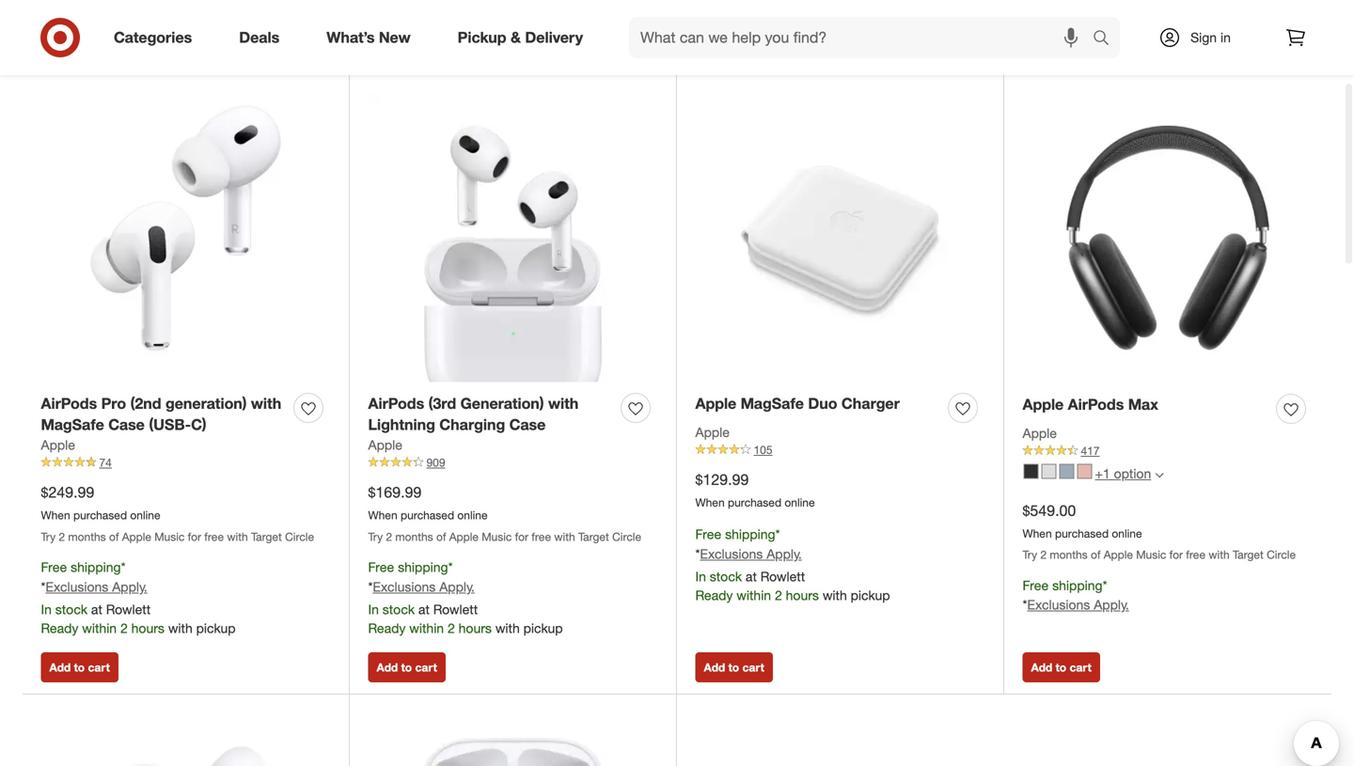 Task type: vqa. For each thing, say whether or not it's contained in the screenshot.
-
no



Task type: describe. For each thing, give the bounding box(es) containing it.
909
[[427, 456, 445, 470]]

&
[[511, 28, 521, 47]]

pickup & delivery
[[458, 28, 583, 47]]

apple inside $549.00 when purchased online try 2 months of apple music for free with target circle
[[1104, 548, 1134, 562]]

2 inside $549.00 when purchased online try 2 months of apple music for free with target circle
[[1041, 548, 1047, 562]]

free for $549.00
[[1023, 577, 1049, 594]]

pickup for pickup & delivery
[[458, 28, 507, 47]]

search button
[[1085, 17, 1130, 62]]

months for $169.99
[[395, 530, 433, 544]]

exclusions for $249.99
[[46, 579, 108, 595]]

$249.99 when purchased online try 2 months of apple music for free with target circle
[[41, 484, 314, 544]]

417 link
[[1023, 443, 1314, 459]]

airpods pro (2nd generation) with magsafe case (usb‑c) link
[[41, 393, 286, 436]]

pink image
[[1078, 464, 1093, 479]]

$129.99
[[696, 471, 749, 489]]

to for $129.99
[[729, 661, 740, 675]]

pickup & delivery link
[[442, 17, 607, 58]]

deals
[[239, 28, 280, 47]]

same day delivery
[[1067, 21, 1194, 40]]

exclusions apply. link for $169.99
[[373, 579, 475, 595]]

apple inside $249.99 when purchased online try 2 months of apple music for free with target circle
[[122, 530, 151, 544]]

circle for generation)
[[285, 530, 314, 544]]

to for $169.99
[[401, 661, 412, 675]]

months for $249.99
[[68, 530, 106, 544]]

+1 option
[[1095, 466, 1152, 482]]

with inside the airpods (3rd generation) with lightning charging case
[[548, 394, 579, 413]]

add to cart button for $249.99
[[41, 653, 118, 683]]

pickup for pickup
[[823, 21, 868, 40]]

at for $249.99
[[91, 601, 102, 618]]

months for $549.00
[[1050, 548, 1088, 562]]

apple link for airpods (3rd generation) with lightning charging case
[[368, 436, 403, 455]]

exclusions apply. link for $249.99
[[46, 579, 147, 595]]

airpods (3rd generation) with lightning charging case link
[[368, 393, 614, 436]]

charging
[[440, 416, 505, 434]]

$169.99
[[368, 484, 422, 502]]

online for $129.99
[[785, 496, 815, 510]]

online for $249.99
[[130, 508, 160, 523]]

try for $549.00
[[1023, 548, 1038, 562]]

hours for $129.99
[[786, 588, 819, 604]]

delivery for same day delivery
[[1140, 21, 1194, 40]]

results
[[52, 15, 122, 42]]

(2nd
[[130, 394, 161, 413]]

what's
[[327, 28, 375, 47]]

purchased for $549.00
[[1055, 527, 1109, 541]]

for for magsafe
[[188, 530, 201, 544]]

online for $169.99
[[458, 508, 488, 523]]

free shipping * * exclusions apply. in stock at  rowlett ready within 2 hours with pickup for $169.99
[[368, 559, 563, 637]]

apple inside $169.99 when purchased online try 2 months of apple music for free with target circle
[[449, 530, 479, 544]]

pickup for $129.99
[[851, 588, 890, 604]]

target for generation)
[[251, 530, 282, 544]]

sign in
[[1191, 29, 1231, 46]]

417
[[1081, 444, 1100, 458]]

try for $169.99
[[368, 530, 383, 544]]

(usb‑c)
[[149, 416, 207, 434]]

add for $129.99
[[704, 661, 726, 675]]

sign in link
[[1143, 17, 1261, 58]]

airpods (3rd generation) with lightning charging case
[[368, 394, 579, 434]]

same day delivery button
[[1032, 10, 1207, 52]]

add to cart for $129.99
[[704, 661, 765, 675]]

delivery for pickup & delivery
[[525, 28, 583, 47]]

in for $169.99
[[368, 601, 379, 618]]

to for $549.00
[[1056, 661, 1067, 675]]

duo
[[808, 394, 838, 413]]

of for $249.99
[[109, 530, 119, 544]]

apply. for $169.99
[[440, 579, 475, 595]]

add to cart button for $549.00
[[1023, 653, 1101, 683]]

$549.00 when purchased online try 2 months of apple music for free with target circle
[[1023, 502, 1296, 562]]

space gray image
[[1024, 464, 1039, 479]]

charger
[[842, 394, 900, 413]]

rowlett for $249.99
[[106, 601, 151, 618]]

free for with
[[532, 530, 551, 544]]

with inside $549.00 when purchased online try 2 months of apple music for free with target circle
[[1209, 548, 1230, 562]]

with inside $169.99 when purchased online try 2 months of apple music for free with target circle
[[554, 530, 575, 544]]

$169.99 when purchased online try 2 months of apple music for free with target circle
[[368, 484, 642, 544]]

stock for $249.99
[[55, 601, 88, 618]]

6 results
[[34, 15, 122, 42]]

stock for $169.99
[[383, 601, 415, 618]]

free shipping * * exclusions apply. in stock at  rowlett ready within 2 hours with pickup for $129.99
[[696, 527, 890, 604]]

when for $129.99
[[696, 496, 725, 510]]

option
[[1114, 466, 1152, 482]]

apple link for apple airpods max
[[1023, 424, 1057, 443]]

74 link
[[41, 455, 331, 471]]

apple magsafe duo charger
[[696, 394, 900, 413]]

What can we help you find? suggestions appear below search field
[[629, 17, 1098, 58]]

rowlett for $129.99
[[761, 569, 805, 585]]

apple magsafe duo charger link
[[696, 393, 900, 415]]

apple airpods max
[[1023, 395, 1159, 414]]

shipping for $549.00
[[1053, 577, 1103, 594]]

apply. for $129.99
[[767, 546, 802, 563]]

$249.99
[[41, 484, 94, 502]]

909 link
[[368, 455, 658, 471]]

in for $249.99
[[41, 601, 52, 618]]

categories
[[114, 28, 192, 47]]

add for $169.99
[[377, 661, 398, 675]]

music for $549.00
[[1137, 548, 1167, 562]]



Task type: locate. For each thing, give the bounding box(es) containing it.
shipping for $169.99
[[398, 559, 448, 576]]

0 vertical spatial magsafe
[[741, 394, 804, 413]]

of down 74
[[109, 530, 119, 544]]

3 add to cart button from the left
[[696, 653, 773, 683]]

months inside $169.99 when purchased online try 2 months of apple music for free with target circle
[[395, 530, 433, 544]]

shipping inside free shipping * * exclusions apply.
[[1053, 577, 1103, 594]]

shipping down '$129.99 when purchased online'
[[725, 527, 776, 543]]

within
[[737, 588, 771, 604], [82, 620, 117, 637], [409, 620, 444, 637]]

0 horizontal spatial delivery
[[525, 28, 583, 47]]

2 horizontal spatial free shipping * * exclusions apply. in stock at  rowlett ready within 2 hours with pickup
[[696, 527, 890, 604]]

1 case from the left
[[108, 416, 145, 434]]

0 horizontal spatial airpods
[[41, 394, 97, 413]]

1 horizontal spatial free
[[532, 530, 551, 544]]

delivery
[[1140, 21, 1194, 40], [525, 28, 583, 47]]

3 add from the left
[[704, 661, 726, 675]]

airpods inside the airpods (3rd generation) with lightning charging case
[[368, 394, 424, 413]]

shipping down $169.99
[[398, 559, 448, 576]]

in
[[696, 569, 706, 585], [41, 601, 52, 618], [368, 601, 379, 618]]

free inside $169.99 when purchased online try 2 months of apple music for free with target circle
[[532, 530, 551, 544]]

online for $549.00
[[1112, 527, 1143, 541]]

1 horizontal spatial magsafe
[[741, 394, 804, 413]]

rowlett
[[761, 569, 805, 585], [106, 601, 151, 618], [433, 601, 478, 618]]

2 horizontal spatial hours
[[786, 588, 819, 604]]

try inside $169.99 when purchased online try 2 months of apple music for free with target circle
[[368, 530, 383, 544]]

airpods pro (2nd generation) with magsafe case (usb‑c)
[[41, 394, 281, 434]]

airpods (3rd generation) with lightning charging case image
[[368, 93, 658, 382], [368, 93, 658, 382]]

4 to from the left
[[1056, 661, 1067, 675]]

0 horizontal spatial magsafe
[[41, 416, 104, 434]]

when for $169.99
[[368, 508, 398, 523]]

purchased down $249.99
[[73, 508, 127, 523]]

purchased down $169.99
[[401, 508, 454, 523]]

purchased inside $549.00 when purchased online try 2 months of apple music for free with target circle
[[1055, 527, 1109, 541]]

add to cart for $549.00
[[1032, 661, 1092, 675]]

0 horizontal spatial for
[[188, 530, 201, 544]]

when inside $549.00 when purchased online try 2 months of apple music for free with target circle
[[1023, 527, 1052, 541]]

try inside $549.00 when purchased online try 2 months of apple music for free with target circle
[[1023, 548, 1038, 562]]

0 horizontal spatial pickup
[[196, 620, 236, 637]]

2 inside $169.99 when purchased online try 2 months of apple music for free with target circle
[[386, 530, 392, 544]]

ready for $169.99
[[368, 620, 406, 637]]

2 horizontal spatial try
[[1023, 548, 1038, 562]]

6
[[34, 15, 46, 42]]

when inside '$129.99 when purchased online'
[[696, 496, 725, 510]]

4 add to cart button from the left
[[1023, 653, 1101, 683]]

hours for $169.99
[[459, 620, 492, 637]]

when down $249.99
[[41, 508, 70, 523]]

airpods for airpods (3rd generation) with lightning charging case
[[368, 394, 424, 413]]

free inside free shipping * * exclusions apply.
[[1023, 577, 1049, 594]]

free inside $249.99 when purchased online try 2 months of apple music for free with target circle
[[204, 530, 224, 544]]

0 horizontal spatial target
[[251, 530, 282, 544]]

1 add to cart from the left
[[49, 661, 110, 675]]

*
[[776, 527, 780, 543], [696, 546, 700, 563], [121, 559, 126, 576], [448, 559, 453, 576], [1103, 577, 1108, 594], [41, 579, 46, 595], [368, 579, 373, 595], [1023, 597, 1028, 614]]

for
[[188, 530, 201, 544], [515, 530, 529, 544], [1170, 548, 1183, 562]]

with inside $249.99 when purchased online try 2 months of apple music for free with target circle
[[227, 530, 248, 544]]

circle inside $249.99 when purchased online try 2 months of apple music for free with target circle
[[285, 530, 314, 544]]

$129.99 when purchased online
[[696, 471, 815, 510]]

shipping for $249.99
[[71, 559, 121, 576]]

try down $169.99
[[368, 530, 383, 544]]

target
[[251, 530, 282, 544], [579, 530, 609, 544], [1233, 548, 1264, 562]]

add to cart for $169.99
[[377, 661, 437, 675]]

1 horizontal spatial in
[[368, 601, 379, 618]]

online down 74 'link'
[[130, 508, 160, 523]]

+1 option button
[[1016, 459, 1172, 489]]

1 horizontal spatial music
[[482, 530, 512, 544]]

apple airpods max link
[[1023, 394, 1159, 416]]

months down $249.99
[[68, 530, 106, 544]]

online inside $169.99 when purchased online try 2 months of apple music for free with target circle
[[458, 508, 488, 523]]

add for $249.99
[[49, 661, 71, 675]]

pro
[[101, 394, 126, 413]]

ready
[[696, 588, 733, 604], [41, 620, 78, 637], [368, 620, 406, 637]]

apple wireless charging case for airpods image
[[368, 713, 658, 767], [368, 713, 658, 767]]

2 inside $249.99 when purchased online try 2 months of apple music for free with target circle
[[59, 530, 65, 544]]

0 horizontal spatial in
[[41, 601, 52, 618]]

free for $169.99
[[368, 559, 394, 576]]

add to cart button for $129.99
[[696, 653, 773, 683]]

all colors + 1 more colors element
[[1155, 468, 1164, 480]]

free shipping * * exclusions apply. in stock at  rowlett ready within 2 hours with pickup for $249.99
[[41, 559, 236, 637]]

apple link
[[696, 423, 730, 442], [1023, 424, 1057, 443], [41, 436, 75, 455], [368, 436, 403, 455]]

free shipping * * exclusions apply. in stock at  rowlett ready within 2 hours with pickup down $169.99 when purchased online try 2 months of apple music for free with target circle
[[368, 559, 563, 637]]

apple link up space gray icon
[[1023, 424, 1057, 443]]

purchased down $549.00
[[1055, 527, 1109, 541]]

delivery right day
[[1140, 21, 1194, 40]]

1 horizontal spatial ready
[[368, 620, 406, 637]]

2 horizontal spatial pickup
[[851, 588, 890, 604]]

2 horizontal spatial for
[[1170, 548, 1183, 562]]

free for $249.99
[[41, 559, 67, 576]]

pickup for $249.99
[[196, 620, 236, 637]]

2 add to cart button from the left
[[368, 653, 446, 683]]

exclusions inside free shipping * * exclusions apply.
[[1028, 597, 1091, 614]]

add to cart button
[[41, 653, 118, 683], [368, 653, 446, 683], [696, 653, 773, 683], [1023, 653, 1101, 683]]

months down $169.99
[[395, 530, 433, 544]]

apple
[[696, 394, 737, 413], [1023, 395, 1064, 414], [696, 424, 730, 441], [1023, 425, 1057, 442], [41, 437, 75, 453], [368, 437, 403, 453], [122, 530, 151, 544], [449, 530, 479, 544], [1104, 548, 1134, 562]]

shipping
[[1249, 21, 1309, 40]]

airpods for airpods pro (2nd generation) with magsafe case (usb‑c)
[[41, 394, 97, 413]]

apple airpods max image
[[1023, 93, 1314, 383], [1023, 93, 1314, 383]]

purchased inside $169.99 when purchased online try 2 months of apple music for free with target circle
[[401, 508, 454, 523]]

0 horizontal spatial hours
[[131, 620, 165, 637]]

music for $249.99
[[155, 530, 185, 544]]

0 horizontal spatial free
[[204, 530, 224, 544]]

music inside $249.99 when purchased online try 2 months of apple music for free with target circle
[[155, 530, 185, 544]]

add for $549.00
[[1032, 661, 1053, 675]]

add to cart
[[49, 661, 110, 675], [377, 661, 437, 675], [704, 661, 765, 675], [1032, 661, 1092, 675]]

music
[[155, 530, 185, 544], [482, 530, 512, 544], [1137, 548, 1167, 562]]

1 add from the left
[[49, 661, 71, 675]]

0 horizontal spatial pickup
[[458, 28, 507, 47]]

2 horizontal spatial months
[[1050, 548, 1088, 562]]

cart
[[88, 661, 110, 675], [415, 661, 437, 675], [743, 661, 765, 675], [1070, 661, 1092, 675]]

pickup inside button
[[823, 21, 868, 40]]

purchased down $129.99
[[728, 496, 782, 510]]

deals link
[[223, 17, 303, 58]]

what's new link
[[311, 17, 434, 58]]

case inside airpods pro (2nd generation) with magsafe case (usb‑c)
[[108, 416, 145, 434]]

of down 909
[[436, 530, 446, 544]]

in
[[1221, 29, 1231, 46]]

music down 74 'link'
[[155, 530, 185, 544]]

apple airpods (2nd generation) with charging case image
[[41, 713, 331, 767], [41, 713, 331, 767]]

shipping
[[725, 527, 776, 543], [71, 559, 121, 576], [398, 559, 448, 576], [1053, 577, 1103, 594]]

1 horizontal spatial airpods
[[368, 394, 424, 413]]

online inside '$129.99 when purchased online'
[[785, 496, 815, 510]]

2 horizontal spatial free
[[1187, 548, 1206, 562]]

apply.
[[767, 546, 802, 563], [112, 579, 147, 595], [440, 579, 475, 595], [1094, 597, 1130, 614]]

free for generation)
[[204, 530, 224, 544]]

target inside $169.99 when purchased online try 2 months of apple music for free with target circle
[[579, 530, 609, 544]]

online inside $549.00 when purchased online try 2 months of apple music for free with target circle
[[1112, 527, 1143, 541]]

1 vertical spatial magsafe
[[41, 416, 104, 434]]

within for $129.99
[[737, 588, 771, 604]]

1 horizontal spatial at
[[419, 601, 430, 618]]

when down $129.99
[[696, 496, 725, 510]]

apply. inside free shipping * * exclusions apply.
[[1094, 597, 1130, 614]]

of inside $169.99 when purchased online try 2 months of apple music for free with target circle
[[436, 530, 446, 544]]

shipping down $549.00
[[1053, 577, 1103, 594]]

try for $249.99
[[41, 530, 56, 544]]

2 horizontal spatial target
[[1233, 548, 1264, 562]]

for inside $249.99 when purchased online try 2 months of apple music for free with target circle
[[188, 530, 201, 544]]

2 case from the left
[[510, 416, 546, 434]]

shipping for $129.99
[[725, 527, 776, 543]]

case
[[108, 416, 145, 434], [510, 416, 546, 434]]

exclusions
[[700, 546, 763, 563], [46, 579, 108, 595], [373, 579, 436, 595], [1028, 597, 1091, 614]]

free down $129.99
[[696, 527, 722, 543]]

0 horizontal spatial at
[[91, 601, 102, 618]]

airpods up 417
[[1068, 395, 1124, 414]]

free
[[204, 530, 224, 544], [532, 530, 551, 544], [1187, 548, 1206, 562]]

circle inside $169.99 when purchased online try 2 months of apple music for free with target circle
[[613, 530, 642, 544]]

sign
[[1191, 29, 1217, 46]]

months inside $249.99 when purchased online try 2 months of apple music for free with target circle
[[68, 530, 106, 544]]

0 horizontal spatial ready
[[41, 620, 78, 637]]

online inside $249.99 when purchased online try 2 months of apple music for free with target circle
[[130, 508, 160, 523]]

apply. for $549.00
[[1094, 597, 1130, 614]]

0 horizontal spatial rowlett
[[106, 601, 151, 618]]

free shipping * * exclusions apply. in stock at  rowlett ready within 2 hours with pickup
[[696, 527, 890, 604], [41, 559, 236, 637], [368, 559, 563, 637]]

0 horizontal spatial free shipping * * exclusions apply. in stock at  rowlett ready within 2 hours with pickup
[[41, 559, 236, 637]]

magsafe
[[741, 394, 804, 413], [41, 416, 104, 434]]

target for with
[[579, 530, 609, 544]]

online down 909 link
[[458, 508, 488, 523]]

try down $549.00
[[1023, 548, 1038, 562]]

1 cart from the left
[[88, 661, 110, 675]]

airpods pro (2nd generation) with magsafe case (usb‑c) image
[[41, 93, 331, 382], [41, 93, 331, 382]]

hours
[[786, 588, 819, 604], [131, 620, 165, 637], [459, 620, 492, 637]]

0 horizontal spatial stock
[[55, 601, 88, 618]]

1 horizontal spatial hours
[[459, 620, 492, 637]]

1 horizontal spatial free shipping * * exclusions apply. in stock at  rowlett ready within 2 hours with pickup
[[368, 559, 563, 637]]

1 horizontal spatial stock
[[383, 601, 415, 618]]

2 horizontal spatial music
[[1137, 548, 1167, 562]]

shipping down $249.99
[[71, 559, 121, 576]]

apple link for apple magsafe duo charger
[[696, 423, 730, 442]]

airpods left the pro
[[41, 394, 97, 413]]

shipping button
[[1214, 10, 1321, 52]]

case inside the airpods (3rd generation) with lightning charging case
[[510, 416, 546, 434]]

all colors + 1 more colors image
[[1155, 471, 1164, 480]]

pickup for $169.99
[[524, 620, 563, 637]]

pickup
[[823, 21, 868, 40], [458, 28, 507, 47]]

apple link for airpods pro (2nd generation) with magsafe case (usb‑c)
[[41, 436, 75, 455]]

apply. down $169.99 when purchased online try 2 months of apple music for free with target circle
[[440, 579, 475, 595]]

1 horizontal spatial within
[[409, 620, 444, 637]]

2
[[59, 530, 65, 544], [386, 530, 392, 544], [1041, 548, 1047, 562], [775, 588, 782, 604], [120, 620, 128, 637], [448, 620, 455, 637]]

free inside $549.00 when purchased online try 2 months of apple music for free with target circle
[[1187, 548, 1206, 562]]

when down $549.00
[[1023, 527, 1052, 541]]

airpods
[[41, 394, 97, 413], [368, 394, 424, 413], [1068, 395, 1124, 414]]

0 horizontal spatial circle
[[285, 530, 314, 544]]

within for $249.99
[[82, 620, 117, 637]]

1 horizontal spatial try
[[368, 530, 383, 544]]

1 horizontal spatial circle
[[613, 530, 642, 544]]

online down +1 option
[[1112, 527, 1143, 541]]

silver image
[[1042, 464, 1057, 479]]

1 horizontal spatial pickup
[[823, 21, 868, 40]]

74
[[99, 456, 112, 470]]

free shipping * * exclusions apply.
[[1023, 577, 1130, 614]]

online
[[785, 496, 815, 510], [130, 508, 160, 523], [458, 508, 488, 523], [1112, 527, 1143, 541]]

4 cart from the left
[[1070, 661, 1092, 675]]

105 link
[[696, 442, 985, 459]]

1 to from the left
[[74, 661, 85, 675]]

105
[[754, 443, 773, 457]]

music for $169.99
[[482, 530, 512, 544]]

exclusions for $169.99
[[373, 579, 436, 595]]

3 add to cart from the left
[[704, 661, 765, 675]]

cart for $129.99
[[743, 661, 765, 675]]

case for (2nd
[[108, 416, 145, 434]]

magsafe up 105
[[741, 394, 804, 413]]

1 horizontal spatial of
[[436, 530, 446, 544]]

case down 'generation)'
[[510, 416, 546, 434]]

max
[[1129, 395, 1159, 414]]

try down $249.99
[[41, 530, 56, 544]]

when down $169.99
[[368, 508, 398, 523]]

of inside $549.00 when purchased online try 2 months of apple music for free with target circle
[[1091, 548, 1101, 562]]

exclusions apply. link for $129.99
[[700, 546, 802, 563]]

music down 909 link
[[482, 530, 512, 544]]

free shipping * * exclusions apply. in stock at  rowlett ready within 2 hours with pickup down '$129.99 when purchased online'
[[696, 527, 890, 604]]

with
[[251, 394, 281, 413], [548, 394, 579, 413], [227, 530, 248, 544], [554, 530, 575, 544], [1209, 548, 1230, 562], [823, 588, 847, 604], [168, 620, 193, 637], [496, 620, 520, 637]]

2 to from the left
[[401, 661, 412, 675]]

in for $129.99
[[696, 569, 706, 585]]

pickup
[[851, 588, 890, 604], [196, 620, 236, 637], [524, 620, 563, 637]]

music inside $169.99 when purchased online try 2 months of apple music for free with target circle
[[482, 530, 512, 544]]

$549.00
[[1023, 502, 1076, 520]]

1 horizontal spatial pickup
[[524, 620, 563, 637]]

to
[[74, 661, 85, 675], [401, 661, 412, 675], [729, 661, 740, 675], [1056, 661, 1067, 675]]

to for $249.99
[[74, 661, 85, 675]]

free down $169.99
[[368, 559, 394, 576]]

2 horizontal spatial airpods
[[1068, 395, 1124, 414]]

day
[[1110, 21, 1136, 40]]

apple magsafe duo charger image
[[696, 93, 985, 382], [696, 93, 985, 382]]

with inside airpods pro (2nd generation) with magsafe case (usb‑c)
[[251, 394, 281, 413]]

2 horizontal spatial rowlett
[[761, 569, 805, 585]]

try inside $249.99 when purchased online try 2 months of apple music for free with target circle
[[41, 530, 56, 544]]

what's new
[[327, 28, 411, 47]]

hours for $249.99
[[131, 620, 165, 637]]

ready for $249.99
[[41, 620, 78, 637]]

4 add from the left
[[1032, 661, 1053, 675]]

of
[[109, 530, 119, 544], [436, 530, 446, 544], [1091, 548, 1101, 562]]

2 horizontal spatial stock
[[710, 569, 742, 585]]

0 horizontal spatial within
[[82, 620, 117, 637]]

at for $129.99
[[746, 569, 757, 585]]

purchased inside '$129.99 when purchased online'
[[728, 496, 782, 510]]

apple link down lightning
[[368, 436, 403, 455]]

cart for $169.99
[[415, 661, 437, 675]]

0 horizontal spatial case
[[108, 416, 145, 434]]

stock for $129.99
[[710, 569, 742, 585]]

apply. down $549.00 when purchased online try 2 months of apple music for free with target circle
[[1094, 597, 1130, 614]]

for inside $169.99 when purchased online try 2 months of apple music for free with target circle
[[515, 530, 529, 544]]

magsafe inside airpods pro (2nd generation) with magsafe case (usb‑c)
[[41, 416, 104, 434]]

new
[[379, 28, 411, 47]]

at
[[746, 569, 757, 585], [91, 601, 102, 618], [419, 601, 430, 618]]

exclusions apply. link
[[700, 546, 802, 563], [46, 579, 147, 595], [373, 579, 475, 595], [1028, 597, 1130, 614]]

case for generation)
[[510, 416, 546, 434]]

target inside $549.00 when purchased online try 2 months of apple music for free with target circle
[[1233, 548, 1264, 562]]

airpods up lightning
[[368, 394, 424, 413]]

of up free shipping * * exclusions apply.
[[1091, 548, 1101, 562]]

purchased for $169.99
[[401, 508, 454, 523]]

airpods inside airpods pro (2nd generation) with magsafe case (usb‑c)
[[41, 394, 97, 413]]

add to cart button for $169.99
[[368, 653, 446, 683]]

1 horizontal spatial case
[[510, 416, 546, 434]]

2 horizontal spatial ready
[[696, 588, 733, 604]]

months
[[68, 530, 106, 544], [395, 530, 433, 544], [1050, 548, 1088, 562]]

3 to from the left
[[729, 661, 740, 675]]

apply. down '$129.99 when purchased online'
[[767, 546, 802, 563]]

delivery right &
[[525, 28, 583, 47]]

0 horizontal spatial try
[[41, 530, 56, 544]]

apple link up $129.99
[[696, 423, 730, 442]]

2 horizontal spatial at
[[746, 569, 757, 585]]

when for $549.00
[[1023, 527, 1052, 541]]

when for $249.99
[[41, 508, 70, 523]]

rowlett for $169.99
[[433, 601, 478, 618]]

generation)
[[166, 394, 247, 413]]

2 horizontal spatial within
[[737, 588, 771, 604]]

same
[[1067, 21, 1106, 40]]

purchased inside $249.99 when purchased online try 2 months of apple music for free with target circle
[[73, 508, 127, 523]]

at for $169.99
[[419, 601, 430, 618]]

of for $549.00
[[1091, 548, 1101, 562]]

when inside $249.99 when purchased online try 2 months of apple music for free with target circle
[[41, 508, 70, 523]]

online down 105 link
[[785, 496, 815, 510]]

cart for $249.99
[[88, 661, 110, 675]]

of inside $249.99 when purchased online try 2 months of apple music for free with target circle
[[109, 530, 119, 544]]

(3rd
[[429, 394, 456, 413]]

apply. down $249.99 when purchased online try 2 months of apple music for free with target circle
[[112, 579, 147, 595]]

for for charging
[[515, 530, 529, 544]]

music down all colors + 1 more colors image
[[1137, 548, 1167, 562]]

1 horizontal spatial for
[[515, 530, 529, 544]]

categories link
[[98, 17, 216, 58]]

circle
[[285, 530, 314, 544], [613, 530, 642, 544], [1267, 548, 1296, 562]]

cart for $549.00
[[1070, 661, 1092, 675]]

add to cart for $249.99
[[49, 661, 110, 675]]

1 horizontal spatial target
[[579, 530, 609, 544]]

circle for with
[[613, 530, 642, 544]]

apple link up $249.99
[[41, 436, 75, 455]]

delivery inside button
[[1140, 21, 1194, 40]]

1 horizontal spatial rowlett
[[433, 601, 478, 618]]

2 add from the left
[[377, 661, 398, 675]]

purchased for $249.99
[[73, 508, 127, 523]]

free down $549.00
[[1023, 577, 1049, 594]]

lightning
[[368, 416, 435, 434]]

months up free shipping * * exclusions apply.
[[1050, 548, 1088, 562]]

0 horizontal spatial music
[[155, 530, 185, 544]]

within for $169.99
[[409, 620, 444, 637]]

of for $169.99
[[436, 530, 446, 544]]

+1
[[1095, 466, 1111, 482]]

for inside $549.00 when purchased online try 2 months of apple music for free with target circle
[[1170, 548, 1183, 562]]

1 add to cart button from the left
[[41, 653, 118, 683]]

0 horizontal spatial of
[[109, 530, 119, 544]]

2 cart from the left
[[415, 661, 437, 675]]

exclusions for $129.99
[[700, 546, 763, 563]]

case down the pro
[[108, 416, 145, 434]]

1 horizontal spatial months
[[395, 530, 433, 544]]

1 horizontal spatial delivery
[[1140, 21, 1194, 40]]

when inside $169.99 when purchased online try 2 months of apple music for free with target circle
[[368, 508, 398, 523]]

stock
[[710, 569, 742, 585], [55, 601, 88, 618], [383, 601, 415, 618]]

pickup button
[[788, 10, 880, 52]]

target inside $249.99 when purchased online try 2 months of apple music for free with target circle
[[251, 530, 282, 544]]

exclusions for $549.00
[[1028, 597, 1091, 614]]

3 cart from the left
[[743, 661, 765, 675]]

search
[[1085, 30, 1130, 49]]

circle inside $549.00 when purchased online try 2 months of apple music for free with target circle
[[1267, 548, 1296, 562]]

magsafe down the pro
[[41, 416, 104, 434]]

2 horizontal spatial of
[[1091, 548, 1101, 562]]

purchased
[[728, 496, 782, 510], [73, 508, 127, 523], [401, 508, 454, 523], [1055, 527, 1109, 541]]

generation)
[[461, 394, 544, 413]]

free for $129.99
[[696, 527, 722, 543]]

2 add to cart from the left
[[377, 661, 437, 675]]

4 add to cart from the left
[[1032, 661, 1092, 675]]

music inside $549.00 when purchased online try 2 months of apple music for free with target circle
[[1137, 548, 1167, 562]]

months inside $549.00 when purchased online try 2 months of apple music for free with target circle
[[1050, 548, 1088, 562]]

2 horizontal spatial in
[[696, 569, 706, 585]]

purchased for $129.99
[[728, 496, 782, 510]]

apply. for $249.99
[[112, 579, 147, 595]]

ready for $129.99
[[696, 588, 733, 604]]

sky blue image
[[1060, 464, 1075, 479]]

free down $249.99
[[41, 559, 67, 576]]

2 horizontal spatial circle
[[1267, 548, 1296, 562]]

0 horizontal spatial months
[[68, 530, 106, 544]]

free shipping * * exclusions apply. in stock at  rowlett ready within 2 hours with pickup down $249.99 when purchased online try 2 months of apple music for free with target circle
[[41, 559, 236, 637]]



